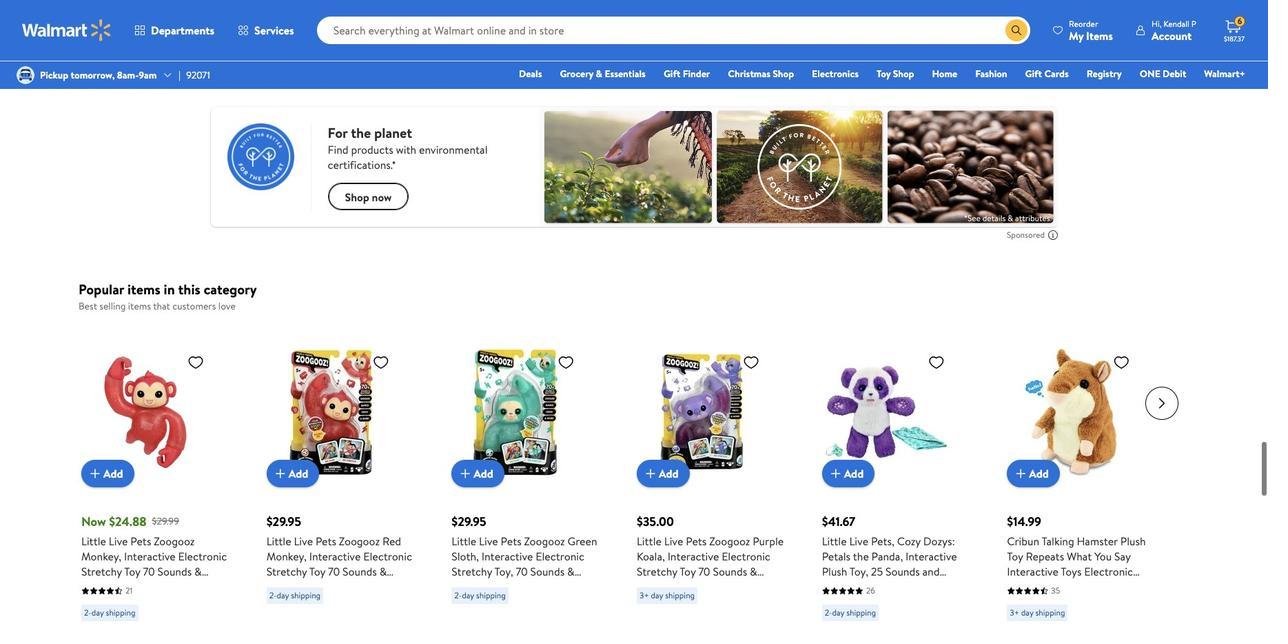 Task type: locate. For each thing, give the bounding box(es) containing it.
3 add from the left
[[474, 466, 494, 481]]

for left 1
[[1088, 595, 1103, 610]]

little live pets zoogooz purple koala, interactive electronic stretchy toy 70  sounds & reactions, ages 5 image
[[637, 348, 765, 477]]

to
[[487, 4, 497, 19]]

zoogooz inside $29.95 little live pets zoogooz red monkey, interactive electronic stretchy toy 70  sounds & reactions ages 5 2-day shipping
[[339, 534, 380, 549]]

pets inside $29.95 little live pets zoogooz green sloth, interactive electronic stretchy toy, 70  sounds & reactions, ages 5 2-day shipping
[[501, 534, 522, 549]]

reactions, down sloth,
[[452, 579, 501, 595]]

interactive right koala, at right
[[668, 549, 719, 564]]

1 horizontal spatial add to cart image
[[828, 466, 844, 482]]

1 vertical spatial plush
[[822, 564, 848, 579]]

toy, right sloth,
[[495, 564, 513, 579]]

pets inside $35.00 little live pets zoogooz purple koala, interactive electronic stretchy toy 70  sounds & reactions, ages 5 3+ day shipping
[[686, 534, 707, 549]]

report incorrect product information
[[101, 65, 257, 79]]

home link
[[926, 66, 964, 81]]

pets left red
[[316, 534, 336, 549]]

love
[[218, 299, 236, 313]]

4 add button from the left
[[637, 460, 690, 488]]

70 for sloth,
[[516, 564, 528, 579]]

gift left cards
[[1026, 67, 1042, 81]]

ages inside $41.67 little live pets, cozy dozys: petals the panda, interactive plush toy, 25  sounds and reactions, girls, ages 4
[[902, 579, 925, 595]]

& inside $29.95 little live pets zoogooz red monkey, interactive electronic stretchy toy 70  sounds & reactions ages 5 2-day shipping
[[380, 564, 387, 579]]

electronic inside $29.95 little live pets zoogooz green sloth, interactive electronic stretchy toy, 70  sounds & reactions, ages 5 2-day shipping
[[536, 549, 585, 564]]

1 horizontal spatial 2-day shipping
[[825, 607, 876, 619]]

4 sounds from the left
[[713, 564, 747, 579]]

5 product group from the left
[[822, 321, 977, 628]]

stretchy inside $29.95 little live pets zoogooz red monkey, interactive electronic stretchy toy 70  sounds & reactions ages 5 2-day shipping
[[267, 564, 307, 579]]

add to favorites list, little live pets zoogooz red monkey, interactive electronic stretchy toy 70  sounds & reactions ages 5 image
[[373, 354, 389, 371]]

grocery
[[560, 67, 594, 81]]

what
[[1067, 549, 1092, 564]]

1 stretchy from the left
[[81, 564, 122, 579]]

1 sounds from the left
[[157, 564, 192, 579]]

sounds for koala,
[[713, 564, 747, 579]]

items
[[1087, 28, 1113, 43]]

eligibility.
[[621, 4, 666, 19]]

2-day shipping down 21
[[84, 607, 135, 619]]

add for "little live pets zoogooz monkey, interactive electronic stretchy toy 70  sounds & reactions ages 5" image
[[103, 466, 123, 481]]

1 horizontal spatial hamster
[[1077, 534, 1118, 549]]

4 stretchy from the left
[[637, 564, 678, 579]]

zoogooz down $29.99 at the left of the page
[[154, 534, 195, 549]]

add for little live pets zoogooz red monkey, interactive electronic stretchy toy 70  sounds & reactions ages 5 image
[[289, 466, 308, 481]]

unique
[[1007, 595, 1041, 610]]

1 vertical spatial for
[[1088, 595, 1103, 610]]

sounds for monkey,
[[343, 564, 377, 579]]

70 inside $29.95 little live pets zoogooz red monkey, interactive electronic stretchy toy 70  sounds & reactions ages 5 2-day shipping
[[328, 564, 340, 579]]

4 zoogooz from the left
[[710, 534, 750, 549]]

hi, kendall p account
[[1152, 18, 1197, 43]]

1 horizontal spatial 4
[[1128, 595, 1135, 610]]

year
[[1138, 595, 1158, 610]]

shop right christmas
[[773, 67, 794, 81]]

hamster
[[1077, 534, 1118, 549], [1007, 579, 1048, 595]]

1 add button from the left
[[81, 460, 134, 488]]

reactions, down koala, at right
[[637, 579, 686, 595]]

pets inside $29.95 little live pets zoogooz red monkey, interactive electronic stretchy toy 70  sounds & reactions ages 5 2-day shipping
[[316, 534, 336, 549]]

0 horizontal spatial reactions,
[[452, 579, 501, 595]]

add button for "little live pets zoogooz monkey, interactive electronic stretchy toy 70  sounds & reactions ages 5" image
[[81, 460, 134, 488]]

2 horizontal spatial gift
[[1044, 595, 1063, 610]]

little for $29.95 little live pets zoogooz red monkey, interactive electronic stretchy toy 70  sounds & reactions ages 5 2-day shipping
[[267, 534, 291, 549]]

5 inside $35.00 little live pets zoogooz purple koala, interactive electronic stretchy toy 70  sounds & reactions, ages 5 3+ day shipping
[[715, 579, 721, 595]]

reorder my items
[[1069, 18, 1113, 43]]

3 reactions, from the left
[[822, 579, 872, 595]]

0 vertical spatial plush
[[1121, 534, 1146, 549]]

4 70 from the left
[[699, 564, 711, 579]]

sounds for sloth,
[[531, 564, 565, 579]]

zoogooz for sloth,
[[524, 534, 565, 549]]

ages inside now $24.88 $29.99 little live pets zoogooz monkey, interactive electronic stretchy toy 70  sounds & reactions ages 5
[[131, 579, 154, 595]]

1 70 from the left
[[143, 564, 155, 579]]

add to favorites list, little live pets zoogooz monkey, interactive electronic stretchy toy 70  sounds & reactions ages 5 image
[[188, 354, 204, 371]]

for
[[604, 4, 618, 19], [1088, 595, 1103, 610]]

product group containing $41.67
[[822, 321, 977, 628]]

$29.95 inside $29.95 little live pets zoogooz green sloth, interactive electronic stretchy toy, 70  sounds & reactions, ages 5 2-day shipping
[[452, 513, 487, 530]]

interactive left red
[[309, 549, 361, 564]]

add to favorites list, little live pets zoogooz purple koala, interactive electronic stretchy toy 70  sounds & reactions, ages 5 image
[[743, 354, 760, 371]]

add to cart image up $14.99 at right
[[1013, 466, 1030, 482]]

& inside $35.00 little live pets zoogooz purple koala, interactive electronic stretchy toy 70  sounds & reactions, ages 5 3+ day shipping
[[750, 564, 757, 579]]

ages
[[131, 579, 154, 595], [316, 579, 339, 595], [504, 579, 527, 595], [689, 579, 713, 595], [902, 579, 925, 595]]

reactions, inside $29.95 little live pets zoogooz green sloth, interactive electronic stretchy toy, 70  sounds & reactions, ages 5 2-day shipping
[[452, 579, 501, 595]]

2 ages from the left
[[316, 579, 339, 595]]

stretchy inside $29.95 little live pets zoogooz green sloth, interactive electronic stretchy toy, 70  sounds & reactions, ages 5 2-day shipping
[[452, 564, 492, 579]]

2 zoogooz from the left
[[339, 534, 380, 549]]

shop left the "home"
[[893, 67, 915, 81]]

electronic
[[178, 549, 227, 564], [363, 549, 412, 564], [536, 549, 585, 564], [722, 549, 771, 564], [1085, 564, 1133, 579]]

you
[[1095, 549, 1112, 564]]

2-
[[269, 590, 277, 601], [455, 590, 462, 601], [84, 607, 92, 619], [825, 607, 832, 619]]

electronic for monkey,
[[363, 549, 412, 564]]

6 $187.37
[[1224, 15, 1245, 43]]

2 add to cart image from the left
[[272, 466, 289, 482]]

21
[[125, 585, 133, 597]]

stretchy inside now $24.88 $29.99 little live pets zoogooz monkey, interactive electronic stretchy toy 70  sounds & reactions ages 5
[[81, 564, 122, 579]]

0 vertical spatial toys
[[1061, 564, 1082, 579]]

1 horizontal spatial gift
[[1026, 67, 1042, 81]]

say
[[1115, 549, 1131, 564]]

4 right girls,
[[928, 579, 934, 595]]

ages inside $29.95 little live pets zoogooz red monkey, interactive electronic stretchy toy 70  sounds & reactions ages 5 2-day shipping
[[316, 579, 339, 595]]

& for sloth,
[[567, 564, 575, 579]]

report incorrect product information button
[[90, 56, 268, 89]]

1 horizontal spatial sponsored
[[1109, 78, 1146, 90]]

1 $29.95 from the left
[[267, 513, 301, 530]]

0 horizontal spatial 4
[[928, 579, 934, 595]]

0 vertical spatial 3+
[[640, 590, 649, 601]]

gift inside $14.99 cribun talking hamster plush toy repeats what you say interactive toys electronic hamster toy repeats your voice unique gift toys for 1 2 3 4 year old boys girls
[[1044, 595, 1063, 610]]

2-day shipping
[[84, 607, 135, 619], [825, 607, 876, 619]]

little inside $29.95 little live pets zoogooz red monkey, interactive electronic stretchy toy 70  sounds & reactions ages 5 2-day shipping
[[267, 534, 291, 549]]

0 horizontal spatial 2-day shipping
[[84, 607, 135, 619]]

6 add button from the left
[[1007, 460, 1060, 488]]

0 horizontal spatial add to cart image
[[87, 466, 103, 482]]

zoogooz inside $35.00 little live pets zoogooz purple koala, interactive electronic stretchy toy 70  sounds & reactions, ages 5 3+ day shipping
[[710, 534, 750, 549]]

sounds inside $41.67 little live pets, cozy dozys: petals the panda, interactive plush toy, 25  sounds and reactions, girls, ages 4
[[886, 564, 920, 579]]

toy, left "25"
[[850, 564, 869, 579]]

add button for little live pets zoogooz purple koala, interactive electronic stretchy toy 70  sounds & reactions, ages 5 image
[[637, 460, 690, 488]]

2 reactions from the left
[[267, 579, 313, 595]]

70 inside $29.95 little live pets zoogooz green sloth, interactive electronic stretchy toy, 70  sounds & reactions, ages 5 2-day shipping
[[516, 564, 528, 579]]

interactive inside now $24.88 $29.99 little live pets zoogooz monkey, interactive electronic stretchy toy 70  sounds & reactions ages 5
[[124, 549, 176, 564]]

$29.95 for little live pets zoogooz green sloth, interactive electronic stretchy toy, 70  sounds & reactions, ages 5
[[452, 513, 487, 530]]

stretchy for sloth,
[[452, 564, 492, 579]]

3+ left boys
[[1010, 607, 1020, 619]]

ad disclaimer and feedback image
[[1048, 230, 1059, 241]]

3 5 from the left
[[530, 579, 536, 595]]

toy shop
[[877, 67, 915, 81]]

2 reactions, from the left
[[637, 579, 686, 595]]

92071
[[186, 68, 210, 82]]

2 live from the left
[[294, 534, 313, 549]]

pets down $24.88
[[130, 534, 151, 549]]

little inside $35.00 little live pets zoogooz purple koala, interactive electronic stretchy toy 70  sounds & reactions, ages 5 3+ day shipping
[[637, 534, 662, 549]]

1 vertical spatial debit
[[1163, 67, 1187, 81]]

2- inside $29.95 little live pets zoogooz red monkey, interactive electronic stretchy toy 70  sounds & reactions ages 5 2-day shipping
[[269, 590, 277, 601]]

live for $35.00 little live pets zoogooz purple koala, interactive electronic stretchy toy 70  sounds & reactions, ages 5 3+ day shipping
[[664, 534, 684, 549]]

2 add from the left
[[289, 466, 308, 481]]

for right terms
[[604, 4, 618, 19]]

70 inside now $24.88 $29.99 little live pets zoogooz monkey, interactive electronic stretchy toy 70  sounds & reactions ages 5
[[143, 564, 155, 579]]

0 horizontal spatial shop
[[773, 67, 794, 81]]

product group
[[81, 321, 236, 628], [267, 321, 421, 628], [452, 321, 607, 628], [637, 321, 792, 628], [822, 321, 977, 628], [1007, 321, 1162, 628]]

at
[[415, 4, 424, 19]]

0 horizontal spatial toy,
[[495, 564, 513, 579]]

$29.95 for little live pets zoogooz red monkey, interactive electronic stretchy toy 70  sounds & reactions ages 5
[[267, 513, 301, 530]]

$29.95 inside $29.95 little live pets zoogooz red monkey, interactive electronic stretchy toy 70  sounds & reactions ages 5 2-day shipping
[[267, 513, 301, 530]]

2 horizontal spatial add to cart image
[[1013, 466, 1030, 482]]

2 add to cart image from the left
[[828, 466, 844, 482]]

live inside $29.95 little live pets zoogooz red monkey, interactive electronic stretchy toy 70  sounds & reactions ages 5 2-day shipping
[[294, 534, 313, 549]]

zoogooz inside $29.95 little live pets zoogooz green sloth, interactive electronic stretchy toy, 70  sounds & reactions, ages 5 2-day shipping
[[524, 534, 565, 549]]

shipping inside $29.95 little live pets zoogooz green sloth, interactive electronic stretchy toy, 70  sounds & reactions, ages 5 2-day shipping
[[476, 590, 506, 601]]

&
[[596, 67, 603, 81], [194, 564, 202, 579], [380, 564, 387, 579], [567, 564, 575, 579], [750, 564, 757, 579]]

hamster right talking
[[1077, 534, 1118, 549]]

 image
[[17, 66, 34, 84]]

1 horizontal spatial reactions
[[267, 579, 313, 595]]

pets for koala,
[[686, 534, 707, 549]]

0 vertical spatial repeats
[[1026, 549, 1065, 564]]

2 pets from the left
[[316, 534, 336, 549]]

1 horizontal spatial plush
[[1121, 534, 1146, 549]]

0 horizontal spatial debit
[[233, 4, 260, 19]]

items up that
[[127, 280, 161, 298]]

1 pets from the left
[[130, 534, 151, 549]]

report
[[101, 65, 130, 79]]

ages inside $29.95 little live pets zoogooz green sloth, interactive electronic stretchy toy, 70  sounds & reactions, ages 5 2-day shipping
[[504, 579, 527, 595]]

walmart+
[[1205, 67, 1246, 81]]

3 sounds from the left
[[531, 564, 565, 579]]

3 product group from the left
[[452, 321, 607, 628]]

35
[[1052, 585, 1061, 597]]

electronic inside now $24.88 $29.99 little live pets zoogooz monkey, interactive electronic stretchy toy 70  sounds & reactions ages 5
[[178, 549, 227, 564]]

5 ages from the left
[[902, 579, 925, 595]]

toys right 35
[[1065, 595, 1086, 610]]

0 horizontal spatial reactions
[[81, 579, 128, 595]]

pets for sloth,
[[501, 534, 522, 549]]

6 add from the left
[[1030, 466, 1049, 481]]

$14.99 cribun talking hamster plush toy repeats what you say interactive toys electronic hamster toy repeats your voice unique gift toys for 1 2 3 4 year old boys girls
[[1007, 513, 1161, 625]]

1 monkey, from the left
[[81, 549, 122, 564]]

grocery & essentials
[[560, 67, 646, 81]]

1 product group from the left
[[81, 321, 236, 628]]

interactive inside $14.99 cribun talking hamster plush toy repeats what you say interactive toys electronic hamster toy repeats your voice unique gift toys for 1 2 3 4 year old boys girls
[[1007, 564, 1059, 579]]

gift right unique
[[1044, 595, 1063, 610]]

little inside $29.95 little live pets zoogooz green sloth, interactive electronic stretchy toy, 70  sounds & reactions, ages 5 2-day shipping
[[452, 534, 477, 549]]

& for monkey,
[[380, 564, 387, 579]]

zoogooz for koala,
[[710, 534, 750, 549]]

stretchy inside $35.00 little live pets zoogooz purple koala, interactive electronic stretchy toy 70  sounds & reactions, ages 5 3+ day shipping
[[637, 564, 678, 579]]

3 stretchy from the left
[[452, 564, 492, 579]]

0 vertical spatial for
[[604, 4, 618, 19]]

2 stretchy from the left
[[267, 564, 307, 579]]

day
[[277, 590, 289, 601], [462, 590, 474, 601], [651, 590, 663, 601], [92, 607, 104, 619], [832, 607, 845, 619], [1022, 607, 1034, 619]]

2 add button from the left
[[267, 460, 319, 488]]

1 add from the left
[[103, 466, 123, 481]]

4 right 3
[[1128, 595, 1135, 610]]

pets right koala, at right
[[686, 534, 707, 549]]

plush inside $41.67 little live pets, cozy dozys: petals the panda, interactive plush toy, 25  sounds and reactions, girls, ages 4
[[822, 564, 848, 579]]

petals
[[822, 549, 851, 564]]

add to cart image up $35.00
[[643, 466, 659, 482]]

0 horizontal spatial sponsored
[[1007, 229, 1045, 241]]

little for $29.95 little live pets zoogooz green sloth, interactive electronic stretchy toy, 70  sounds & reactions, ages 5 2-day shipping
[[452, 534, 477, 549]]

rewards.
[[287, 4, 327, 19]]

monkey, inside now $24.88 $29.99 little live pets zoogooz monkey, interactive electronic stretchy toy 70  sounds & reactions ages 5
[[81, 549, 122, 564]]

3 zoogooz from the left
[[524, 534, 565, 549]]

2 $29.95 from the left
[[452, 513, 487, 530]]

zoogooz left green at bottom left
[[524, 534, 565, 549]]

add button for cribun talking hamster plush toy repeats what you say interactive toys electronic hamster toy repeats your voice unique gift toys for 1 2 3 4 year old boys girls image
[[1007, 460, 1060, 488]]

deals link
[[513, 66, 548, 81]]

sounds inside $29.95 little live pets zoogooz red monkey, interactive electronic stretchy toy 70  sounds & reactions ages 5 2-day shipping
[[343, 564, 377, 579]]

1 horizontal spatial reactions,
[[637, 579, 686, 595]]

toy shop link
[[871, 66, 921, 81]]

electronics
[[812, 67, 859, 81]]

add button
[[81, 460, 134, 488], [267, 460, 319, 488], [452, 460, 505, 488], [637, 460, 690, 488], [822, 460, 875, 488], [1007, 460, 1060, 488]]

0 horizontal spatial gift
[[664, 67, 681, 81]]

debit left the with
[[233, 4, 260, 19]]

3 add button from the left
[[452, 460, 505, 488]]

4 ages from the left
[[689, 579, 713, 595]]

ages inside $35.00 little live pets zoogooz purple koala, interactive electronic stretchy toy 70  sounds & reactions, ages 5 3+ day shipping
[[689, 579, 713, 595]]

2 sounds from the left
[[343, 564, 377, 579]]

1 horizontal spatial $29.95
[[452, 513, 487, 530]]

5 sounds from the left
[[886, 564, 920, 579]]

5
[[157, 579, 163, 595], [342, 579, 348, 595], [530, 579, 536, 595], [715, 579, 721, 595]]

5 live from the left
[[850, 534, 869, 549]]

4 product group from the left
[[637, 321, 792, 628]]

3+ down koala, at right
[[640, 590, 649, 601]]

girls,
[[874, 579, 899, 595]]

deals
[[519, 67, 542, 81]]

reactions
[[81, 579, 128, 595], [267, 579, 313, 595]]

kendall
[[1164, 18, 1190, 29]]

3 70 from the left
[[516, 564, 528, 579]]

1 horizontal spatial monkey,
[[267, 549, 307, 564]]

2-day shipping down 26
[[825, 607, 876, 619]]

5 add from the left
[[844, 466, 864, 481]]

5 inside $29.95 little live pets zoogooz green sloth, interactive electronic stretchy toy, 70  sounds & reactions, ages 5 2-day shipping
[[530, 579, 536, 595]]

1 live from the left
[[109, 534, 128, 549]]

shipping
[[291, 590, 321, 601], [476, 590, 506, 601], [665, 590, 695, 601], [106, 607, 135, 619], [847, 607, 876, 619], [1036, 607, 1066, 619]]

live inside $41.67 little live pets, cozy dozys: petals the panda, interactive plush toy, 25  sounds and reactions, girls, ages 4
[[850, 534, 869, 549]]

add to favorites list, cribun talking hamster plush toy repeats what you say interactive toys electronic hamster toy repeats your voice unique gift toys for 1 2 3 4 year old boys girls image
[[1114, 354, 1130, 371]]

zoogooz inside now $24.88 $29.99 little live pets zoogooz monkey, interactive electronic stretchy toy 70  sounds & reactions ages 5
[[154, 534, 195, 549]]

1 horizontal spatial repeats
[[1069, 579, 1108, 595]]

year.
[[529, 4, 551, 19]]

& inside $29.95 little live pets zoogooz green sloth, interactive electronic stretchy toy, 70  sounds & reactions, ages 5 2-day shipping
[[567, 564, 575, 579]]

zoogooz for monkey,
[[339, 534, 380, 549]]

interactive down $29.99 at the left of the page
[[124, 549, 176, 564]]

2 70 from the left
[[328, 564, 340, 579]]

services button
[[226, 14, 306, 47]]

70 inside $35.00 little live pets zoogooz purple koala, interactive electronic stretchy toy 70  sounds & reactions, ages 5 3+ day shipping
[[699, 564, 711, 579]]

1 horizontal spatial 3+
[[1010, 607, 1020, 619]]

product group containing now $24.88
[[81, 321, 236, 628]]

2 5 from the left
[[342, 579, 348, 595]]

4 live from the left
[[664, 534, 684, 549]]

interactive right "panda,"
[[906, 549, 957, 564]]

1 horizontal spatial add to cart image
[[272, 466, 289, 482]]

1 horizontal spatial shop
[[893, 67, 915, 81]]

popular items in this category best selling items that customers love
[[79, 280, 257, 313]]

electronic inside $29.95 little live pets zoogooz red monkey, interactive electronic stretchy toy 70  sounds & reactions ages 5 2-day shipping
[[363, 549, 412, 564]]

5 little from the left
[[822, 534, 847, 549]]

koala,
[[637, 549, 665, 564]]

3 pets from the left
[[501, 534, 522, 549]]

2- inside $29.95 little live pets zoogooz green sloth, interactive electronic stretchy toy, 70  sounds & reactions, ages 5 2-day shipping
[[455, 590, 462, 601]]

1 horizontal spatial toy,
[[850, 564, 869, 579]]

1 little from the left
[[81, 534, 106, 549]]

little inside $41.67 little live pets, cozy dozys: petals the panda, interactive plush toy, 25  sounds and reactions, girls, ages 4
[[822, 534, 847, 549]]

1 horizontal spatial debit
[[1163, 67, 1187, 81]]

add to cart image
[[643, 466, 659, 482], [828, 466, 844, 482], [1013, 466, 1030, 482]]

girls
[[1053, 610, 1075, 625]]

3 add to cart image from the left
[[457, 466, 474, 482]]

4 add from the left
[[659, 466, 679, 481]]

1 shop from the left
[[773, 67, 794, 81]]

2 horizontal spatial reactions,
[[822, 579, 872, 595]]

toys down talking
[[1061, 564, 1082, 579]]

cards
[[1045, 67, 1069, 81]]

toy inside toy shop link
[[877, 67, 891, 81]]

monkey, inside $29.95 little live pets zoogooz red monkey, interactive electronic stretchy toy 70  sounds & reactions ages 5 2-day shipping
[[267, 549, 307, 564]]

add to cart image up $41.67 at the right
[[828, 466, 844, 482]]

add to cart image for little live pets zoogooz green sloth, interactive electronic stretchy toy, 70  sounds & reactions, ages 5
[[457, 466, 474, 482]]

add for cribun talking hamster plush toy repeats what you say interactive toys electronic hamster toy repeats your voice unique gift toys for 1 2 3 4 year old boys girls image
[[1030, 466, 1049, 481]]

live inside now $24.88 $29.99 little live pets zoogooz monkey, interactive electronic stretchy toy 70  sounds & reactions ages 5
[[109, 534, 128, 549]]

2 horizontal spatial add to cart image
[[457, 466, 474, 482]]

for inside $14.99 cribun talking hamster plush toy repeats what you say interactive toys electronic hamster toy repeats your voice unique gift toys for 1 2 3 4 year old boys girls
[[1088, 595, 1103, 610]]

4 inside $41.67 little live pets, cozy dozys: petals the panda, interactive plush toy, 25  sounds and reactions, girls, ages 4
[[928, 579, 934, 595]]

5 add button from the left
[[822, 460, 875, 488]]

0 horizontal spatial 3+
[[640, 590, 649, 601]]

add to cart image
[[87, 466, 103, 482], [272, 466, 289, 482], [457, 466, 474, 482]]

fashion link
[[969, 66, 1014, 81]]

0 horizontal spatial add to cart image
[[643, 466, 659, 482]]

4 5 from the left
[[715, 579, 721, 595]]

gift
[[664, 67, 681, 81], [1026, 67, 1042, 81], [1044, 595, 1063, 610]]

sounds inside $29.95 little live pets zoogooz green sloth, interactive electronic stretchy toy, 70  sounds & reactions, ages 5 2-day shipping
[[531, 564, 565, 579]]

$29.95
[[267, 513, 301, 530], [452, 513, 487, 530]]

your
[[1111, 579, 1132, 595]]

live inside $35.00 little live pets zoogooz purple koala, interactive electronic stretchy toy 70  sounds & reactions, ages 5 3+ day shipping
[[664, 534, 684, 549]]

repeats left what
[[1026, 549, 1065, 564]]

1 vertical spatial 3+
[[1010, 607, 1020, 619]]

home
[[932, 67, 958, 81]]

zoogooz left purple
[[710, 534, 750, 549]]

4 pets from the left
[[686, 534, 707, 549]]

5 inside $29.95 little live pets zoogooz red monkey, interactive electronic stretchy toy 70  sounds & reactions ages 5 2-day shipping
[[342, 579, 348, 595]]

little for $41.67 little live pets, cozy dozys: petals the panda, interactive plush toy, 25  sounds and reactions, girls, ages 4
[[822, 534, 847, 549]]

0 horizontal spatial monkey,
[[81, 549, 122, 564]]

0 horizontal spatial for
[[604, 4, 618, 19]]

interactive up 35
[[1007, 564, 1059, 579]]

3 ages from the left
[[504, 579, 527, 595]]

1 horizontal spatial for
[[1088, 595, 1103, 610]]

gift for gift finder
[[664, 67, 681, 81]]

3 little from the left
[[452, 534, 477, 549]]

repeats left 2
[[1069, 579, 1108, 595]]

best
[[79, 299, 97, 313]]

zoogooz left red
[[339, 534, 380, 549]]

reactions, down petals
[[822, 579, 872, 595]]

1 5 from the left
[[157, 579, 163, 595]]

1 ages from the left
[[131, 579, 154, 595]]

hamster up 3+ day shipping
[[1007, 579, 1048, 595]]

1 add to cart image from the left
[[643, 466, 659, 482]]

plush left the in the right of the page
[[822, 564, 848, 579]]

plush right you
[[1121, 534, 1146, 549]]

4 little from the left
[[637, 534, 662, 549]]

pets for monkey,
[[316, 534, 336, 549]]

1 zoogooz from the left
[[154, 534, 195, 549]]

gift left finder
[[664, 67, 681, 81]]

live for $29.95 little live pets zoogooz green sloth, interactive electronic stretchy toy, 70  sounds & reactions, ages 5 2-day shipping
[[479, 534, 498, 549]]

items left that
[[128, 299, 151, 313]]

sounds inside $35.00 little live pets zoogooz purple koala, interactive electronic stretchy toy 70  sounds & reactions, ages 5 3+ day shipping
[[713, 564, 747, 579]]

6 product group from the left
[[1007, 321, 1162, 628]]

add for little live pets zoogooz green sloth, interactive electronic stretchy toy, 70  sounds & reactions, ages 5 "image"
[[474, 466, 494, 481]]

zoogooz
[[154, 534, 195, 549], [339, 534, 380, 549], [524, 534, 565, 549], [710, 534, 750, 549]]

$41.67
[[822, 513, 856, 530]]

& inside now $24.88 $29.99 little live pets zoogooz monkey, interactive electronic stretchy toy 70  sounds & reactions ages 5
[[194, 564, 202, 579]]

stretchy for koala,
[[637, 564, 678, 579]]

electronic inside $35.00 little live pets zoogooz purple koala, interactive electronic stretchy toy 70  sounds & reactions, ages 5 3+ day shipping
[[722, 549, 771, 564]]

toy
[[877, 67, 891, 81], [1007, 549, 1024, 564], [124, 564, 140, 579], [309, 564, 326, 579], [680, 564, 696, 579], [1051, 579, 1067, 595]]

search icon image
[[1011, 25, 1022, 36]]

walmart image
[[22, 19, 112, 41]]

one debit link
[[1134, 66, 1193, 81]]

old
[[1007, 610, 1025, 625]]

pets right sloth,
[[501, 534, 522, 549]]

3 live from the left
[[479, 534, 498, 549]]

toy, inside $41.67 little live pets, cozy dozys: petals the panda, interactive plush toy, 25  sounds and reactions, girls, ages 4
[[850, 564, 869, 579]]

1 reactions from the left
[[81, 579, 128, 595]]

0 vertical spatial debit
[[233, 4, 260, 19]]

2 monkey, from the left
[[267, 549, 307, 564]]

1 vertical spatial sponsored
[[1007, 229, 1045, 241]]

toy inside $35.00 little live pets zoogooz purple koala, interactive electronic stretchy toy 70  sounds & reactions, ages 5 3+ day shipping
[[680, 564, 696, 579]]

70
[[143, 564, 155, 579], [328, 564, 340, 579], [516, 564, 528, 579], [699, 564, 711, 579]]

1 vertical spatial hamster
[[1007, 579, 1048, 595]]

0 horizontal spatial hamster
[[1007, 579, 1048, 595]]

1 toy, from the left
[[495, 564, 513, 579]]

0 horizontal spatial $29.95
[[267, 513, 301, 530]]

essentials
[[605, 67, 646, 81]]

2 little from the left
[[267, 534, 291, 549]]

1 reactions, from the left
[[452, 579, 501, 595]]

interactive right sloth,
[[482, 549, 533, 564]]

debit
[[233, 4, 260, 19], [1163, 67, 1187, 81]]

live inside $29.95 little live pets zoogooz green sloth, interactive electronic stretchy toy, 70  sounds & reactions, ages 5 2-day shipping
[[479, 534, 498, 549]]

2 toy, from the left
[[850, 564, 869, 579]]

add to favorites list, little live pets zoogooz green sloth, interactive electronic stretchy toy, 70  sounds & reactions, ages 5 image
[[558, 354, 575, 371]]

$35.00 little live pets zoogooz purple koala, interactive electronic stretchy toy 70  sounds & reactions, ages 5 3+ day shipping
[[637, 513, 784, 601]]

debit right one
[[1163, 67, 1187, 81]]

3 add to cart image from the left
[[1013, 466, 1030, 482]]

2 shop from the left
[[893, 67, 915, 81]]

0 horizontal spatial plush
[[822, 564, 848, 579]]

reactions, inside $35.00 little live pets zoogooz purple koala, interactive electronic stretchy toy 70  sounds & reactions, ages 5 3+ day shipping
[[637, 579, 686, 595]]



Task type: vqa. For each thing, say whether or not it's contained in the screenshot.
Zoogooz
yes



Task type: describe. For each thing, give the bounding box(es) containing it.
0 vertical spatial sponsored
[[1109, 78, 1146, 90]]

green
[[568, 534, 597, 549]]

2
[[1111, 595, 1117, 610]]

get
[[330, 4, 348, 19]]

plush inside $14.99 cribun talking hamster plush toy repeats what you say interactive toys electronic hamster toy repeats your voice unique gift toys for 1 2 3 4 year old boys girls
[[1121, 534, 1146, 549]]

reactions inside now $24.88 $29.99 little live pets zoogooz monkey, interactive electronic stretchy toy 70  sounds & reactions ages 5
[[81, 579, 128, 595]]

interactive inside $35.00 little live pets zoogooz purple koala, interactive electronic stretchy toy 70  sounds & reactions, ages 5 3+ day shipping
[[668, 549, 719, 564]]

little live pets zoogooz red monkey, interactive electronic stretchy toy 70  sounds & reactions ages 5 image
[[267, 348, 395, 477]]

that
[[153, 299, 170, 313]]

1 vertical spatial toys
[[1065, 595, 1086, 610]]

little live pets zoogooz green sloth, interactive electronic stretchy toy, 70  sounds & reactions, ages 5 image
[[452, 348, 580, 477]]

account
[[1152, 28, 1192, 43]]

reactions inside $29.95 little live pets zoogooz red monkey, interactive electronic stretchy toy 70  sounds & reactions ages 5 2-day shipping
[[267, 579, 313, 595]]

see
[[554, 4, 571, 19]]

add for little live pets zoogooz purple koala, interactive electronic stretchy toy 70  sounds & reactions, ages 5 image
[[659, 466, 679, 481]]

this
[[178, 280, 200, 298]]

now $24.88 $29.99 little live pets zoogooz monkey, interactive electronic stretchy toy 70  sounds & reactions ages 5
[[81, 513, 227, 595]]

0 vertical spatial items
[[127, 280, 161, 298]]

departments button
[[123, 14, 226, 47]]

$29.95 little live pets zoogooz green sloth, interactive electronic stretchy toy, 70  sounds & reactions, ages 5 2-day shipping
[[452, 513, 597, 601]]

voice
[[1134, 579, 1161, 595]]

electronic inside $14.99 cribun talking hamster plush toy repeats what you say interactive toys electronic hamster toy repeats your voice unique gift toys for 1 2 3 4 year old boys girls
[[1085, 564, 1133, 579]]

ages for koala,
[[689, 579, 713, 595]]

5 inside now $24.88 $29.99 little live pets zoogooz monkey, interactive electronic stretchy toy 70  sounds & reactions ages 5
[[157, 579, 163, 595]]

up
[[472, 4, 484, 19]]

information
[[208, 65, 257, 79]]

little live pets, cozy dozys: petals the panda, interactive plush toy, 25  sounds and reactions, girls, ages 4 image
[[822, 348, 950, 477]]

little for $35.00 little live pets zoogooz purple koala, interactive electronic stretchy toy 70  sounds & reactions, ages 5 3+ day shipping
[[637, 534, 662, 549]]

one debit
[[1140, 67, 1187, 81]]

gift cards link
[[1019, 66, 1075, 81]]

interactive inside $29.95 little live pets zoogooz green sloth, interactive electronic stretchy toy, 70  sounds & reactions, ages 5 2-day shipping
[[482, 549, 533, 564]]

$24.88
[[109, 513, 147, 530]]

product
[[173, 65, 206, 79]]

0 horizontal spatial repeats
[[1026, 549, 1065, 564]]

with
[[263, 4, 284, 19]]

$41.67 little live pets, cozy dozys: petals the panda, interactive plush toy, 25  sounds and reactions, girls, ages 4
[[822, 513, 957, 595]]

interactive inside $41.67 little live pets, cozy dozys: petals the panda, interactive plush toy, 25  sounds and reactions, girls, ages 4
[[906, 549, 957, 564]]

christmas
[[728, 67, 771, 81]]

services
[[254, 23, 294, 38]]

shipping inside $35.00 little live pets zoogooz purple koala, interactive electronic stretchy toy 70  sounds & reactions, ages 5 3+ day shipping
[[665, 590, 695, 601]]

4 inside $14.99 cribun talking hamster plush toy repeats what you say interactive toys electronic hamster toy repeats your voice unique gift toys for 1 2 3 4 year old boys girls
[[1128, 595, 1135, 610]]

shop for christmas shop
[[773, 67, 794, 81]]

2 2-day shipping from the left
[[825, 607, 876, 619]]

shipping inside $29.95 little live pets zoogooz red monkey, interactive electronic stretchy toy 70  sounds & reactions ages 5 2-day shipping
[[291, 590, 321, 601]]

grocery & essentials link
[[554, 66, 652, 81]]

panda,
[[872, 549, 903, 564]]

1 vertical spatial items
[[128, 299, 151, 313]]

9am
[[139, 68, 157, 82]]

incorrect
[[132, 65, 171, 79]]

$187.37
[[1224, 34, 1245, 43]]

christmas shop link
[[722, 66, 801, 81]]

& for koala,
[[750, 564, 757, 579]]

customers
[[173, 299, 216, 313]]

gift finder
[[664, 67, 710, 81]]

Walmart Site-Wide search field
[[317, 17, 1031, 44]]

tomorrow,
[[71, 68, 115, 82]]

25
[[871, 564, 883, 579]]

$29.95 little live pets zoogooz red monkey, interactive electronic stretchy toy 70  sounds & reactions ages 5 2-day shipping
[[267, 513, 412, 601]]

add to cart image for $35.00
[[643, 466, 659, 482]]

interactive inside $29.95 little live pets zoogooz red monkey, interactive electronic stretchy toy 70  sounds & reactions ages 5 2-day shipping
[[309, 549, 361, 564]]

gift for gift cards
[[1026, 67, 1042, 81]]

3
[[1120, 595, 1126, 610]]

learn
[[677, 5, 700, 19]]

more.
[[702, 5, 726, 19]]

add button for little live pets, cozy dozys: petals the panda, interactive plush toy, 25  sounds and reactions, girls, ages 4 image
[[822, 460, 875, 488]]

5 for sloth,
[[530, 579, 536, 595]]

add for little live pets, cozy dozys: petals the panda, interactive plush toy, 25  sounds and reactions, girls, ages 4 image
[[844, 466, 864, 481]]

one
[[1140, 67, 1161, 81]]

red
[[383, 534, 401, 549]]

terms
[[574, 4, 601, 19]]

reactions, inside $41.67 little live pets, cozy dozys: petals the panda, interactive plush toy, 25  sounds and reactions, girls, ages 4
[[822, 579, 872, 595]]

fashion
[[976, 67, 1008, 81]]

70 for monkey,
[[328, 564, 340, 579]]

p
[[1192, 18, 1197, 29]]

sounds inside now $24.88 $29.99 little live pets zoogooz monkey, interactive electronic stretchy toy 70  sounds & reactions ages 5
[[157, 564, 192, 579]]

cribun talking hamster plush toy repeats what you say interactive toys electronic hamster toy repeats your voice unique gift toys for 1 2 3 4 year old boys girls image
[[1007, 348, 1136, 477]]

add to favorites list, little live pets, cozy dozys: petals the panda, interactive plush toy, 25  sounds and reactions, girls, ages 4 image
[[928, 354, 945, 371]]

day inside $29.95 little live pets zoogooz red monkey, interactive electronic stretchy toy 70  sounds & reactions ages 5 2-day shipping
[[277, 590, 289, 601]]

boys
[[1028, 610, 1051, 625]]

0 vertical spatial hamster
[[1077, 534, 1118, 549]]

gift cards
[[1026, 67, 1069, 81]]

live for $41.67 little live pets, cozy dozys: petals the panda, interactive plush toy, 25  sounds and reactions, girls, ages 4
[[850, 534, 869, 549]]

add to cart image for $41.67
[[828, 466, 844, 482]]

finder
[[683, 67, 710, 81]]

cribun
[[1007, 534, 1040, 549]]

day inside $35.00 little live pets zoogooz purple koala, interactive electronic stretchy toy 70  sounds & reactions, ages 5 3+ day shipping
[[651, 590, 663, 601]]

electronics link
[[806, 66, 865, 81]]

ages for monkey,
[[316, 579, 339, 595]]

walmart,
[[427, 4, 470, 19]]

6
[[1238, 15, 1243, 27]]

sloth,
[[452, 549, 479, 564]]

toy, inside $29.95 little live pets zoogooz green sloth, interactive electronic stretchy toy, 70  sounds & reactions, ages 5 2-day shipping
[[495, 564, 513, 579]]

registry
[[1087, 67, 1122, 81]]

5 for koala,
[[715, 579, 721, 595]]

christmas shop
[[728, 67, 794, 81]]

reactions, for $35.00
[[637, 579, 686, 595]]

one debit card image
[[167, 0, 222, 30]]

Search search field
[[317, 17, 1031, 44]]

reorder
[[1069, 18, 1099, 29]]

toy inside $29.95 little live pets zoogooz red monkey, interactive electronic stretchy toy 70  sounds & reactions ages 5 2-day shipping
[[309, 564, 326, 579]]

|
[[179, 68, 181, 82]]

pets inside now $24.88 $29.99 little live pets zoogooz monkey, interactive electronic stretchy toy 70  sounds & reactions ages 5
[[130, 534, 151, 549]]

pets,
[[871, 534, 895, 549]]

1 vertical spatial repeats
[[1069, 579, 1108, 595]]

3%
[[351, 4, 364, 19]]

shop for toy shop
[[893, 67, 915, 81]]

$35.00
[[637, 513, 674, 530]]

| 92071
[[179, 68, 210, 82]]

cash
[[367, 4, 388, 19]]

1 add to cart image from the left
[[87, 466, 103, 482]]

2 product group from the left
[[267, 321, 421, 628]]

departments
[[151, 23, 214, 38]]

and
[[923, 564, 940, 579]]

70 for koala,
[[699, 564, 711, 579]]

1
[[1105, 595, 1109, 610]]

ages for sloth,
[[504, 579, 527, 595]]

$29.99
[[152, 514, 179, 528]]

add to cart image for little live pets zoogooz red monkey, interactive electronic stretchy toy 70  sounds & reactions ages 5
[[272, 466, 289, 482]]

back
[[390, 4, 412, 19]]

gift finder link
[[658, 66, 717, 81]]

little live pets zoogooz monkey, interactive electronic stretchy toy 70  sounds & reactions ages 5 image
[[81, 348, 210, 477]]

live for $29.95 little live pets zoogooz red monkey, interactive electronic stretchy toy 70  sounds & reactions ages 5 2-day shipping
[[294, 534, 313, 549]]

5 for monkey,
[[342, 579, 348, 595]]

a
[[521, 4, 526, 19]]

electronic for koala,
[[722, 549, 771, 564]]

1 2-day shipping from the left
[[84, 607, 135, 619]]

purple
[[753, 534, 784, 549]]

add button for little live pets zoogooz green sloth, interactive electronic stretchy toy, 70  sounds & reactions, ages 5 "image"
[[452, 460, 505, 488]]

stretchy for monkey,
[[267, 564, 307, 579]]

3+ inside $35.00 little live pets zoogooz purple koala, interactive electronic stretchy toy 70  sounds & reactions, ages 5 3+ day shipping
[[640, 590, 649, 601]]

little inside now $24.88 $29.99 little live pets zoogooz monkey, interactive electronic stretchy toy 70  sounds & reactions ages 5
[[81, 534, 106, 549]]

next slide for popular items in this category list image
[[1146, 387, 1179, 420]]

the
[[853, 549, 869, 564]]

toy inside now $24.88 $29.99 little live pets zoogooz monkey, interactive electronic stretchy toy 70  sounds & reactions ages 5
[[124, 564, 140, 579]]

electronic for sloth,
[[536, 549, 585, 564]]

reactions, for $29.95
[[452, 579, 501, 595]]

product group containing $35.00
[[637, 321, 792, 628]]

$14.99
[[1007, 513, 1042, 530]]

26
[[866, 585, 875, 597]]

hi,
[[1152, 18, 1162, 29]]

3+ day shipping
[[1010, 607, 1066, 619]]

cozy
[[897, 534, 921, 549]]

category
[[204, 280, 257, 298]]

day inside $29.95 little live pets zoogooz green sloth, interactive electronic stretchy toy, 70  sounds & reactions, ages 5 2-day shipping
[[462, 590, 474, 601]]

talking
[[1042, 534, 1075, 549]]

popular
[[79, 280, 124, 298]]

product group containing $14.99
[[1007, 321, 1162, 628]]

8am-
[[117, 68, 139, 82]]

one debit card  debit with rewards. get 3% cash back at walmart, up to $50 a year. see terms for eligibility. learn more. element
[[677, 5, 726, 20]]

add button for little live pets zoogooz red monkey, interactive electronic stretchy toy 70  sounds & reactions ages 5 image
[[267, 460, 319, 488]]

pickup
[[40, 68, 68, 82]]

dozys:
[[924, 534, 955, 549]]



